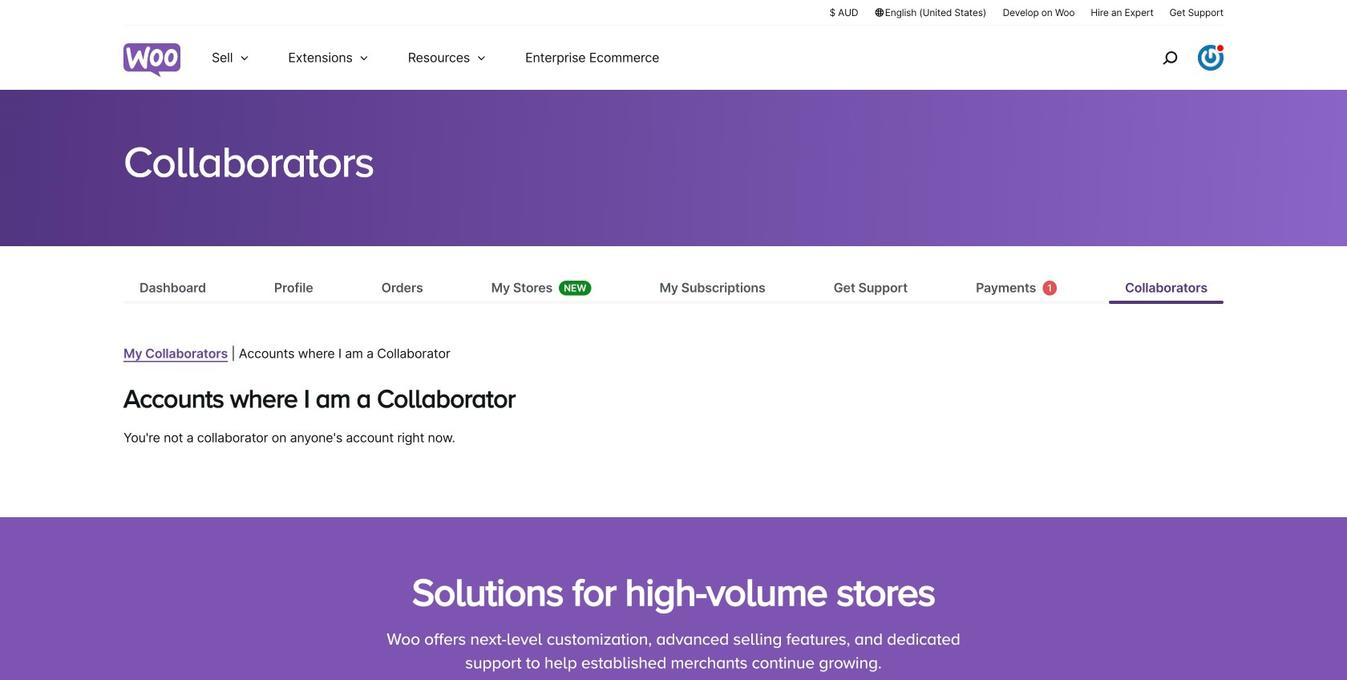 Task type: describe. For each thing, give the bounding box(es) containing it.
open account menu image
[[1199, 45, 1224, 71]]



Task type: locate. For each thing, give the bounding box(es) containing it.
search image
[[1158, 45, 1183, 71]]

service navigation menu element
[[1129, 32, 1224, 84]]



